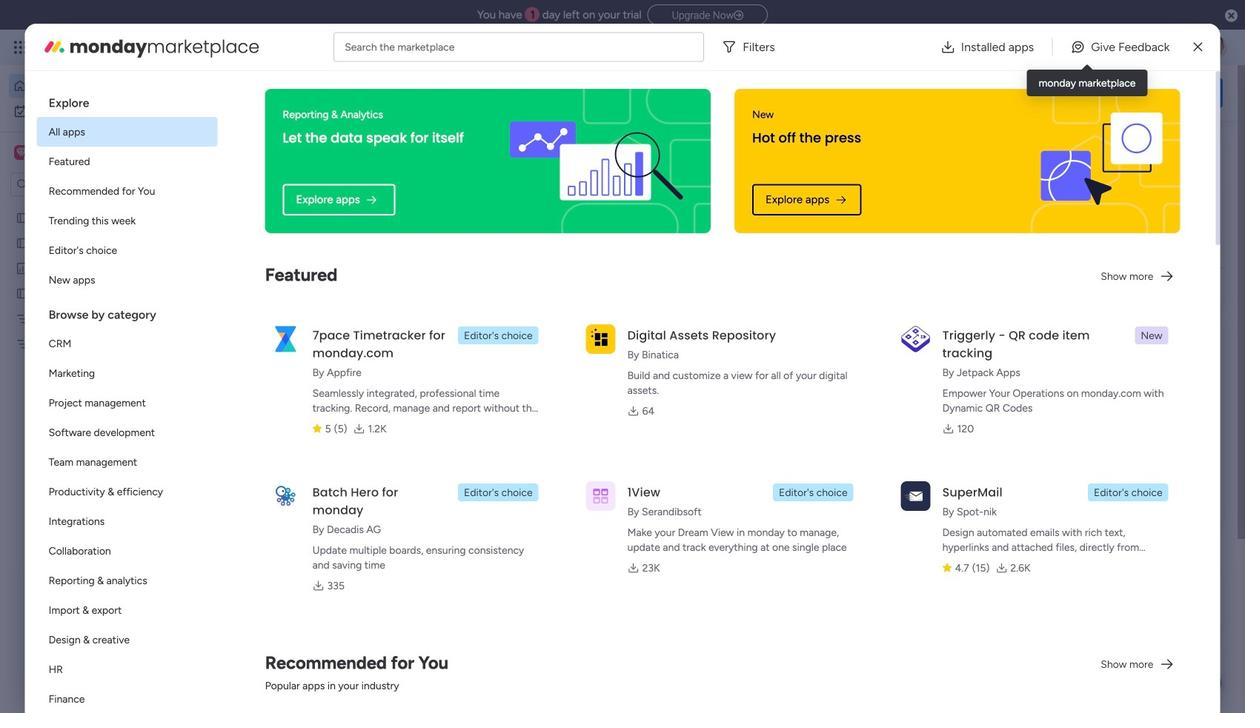 Task type: describe. For each thing, give the bounding box(es) containing it.
1 workspace image from the left
[[14, 145, 29, 161]]

2 check circle image from the top
[[1023, 226, 1032, 237]]

dapulse close image
[[1225, 9, 1238, 24]]

notifications image
[[982, 40, 997, 55]]

circle o image
[[1023, 207, 1032, 218]]

v2 user feedback image
[[1013, 85, 1024, 101]]

1 heading from the top
[[37, 83, 218, 117]]

see plans image
[[246, 39, 259, 56]]

2 heading from the top
[[37, 295, 218, 329]]

dapulse rightstroke image
[[734, 10, 743, 21]]

v2 bolt switch image
[[1128, 85, 1137, 101]]

update feed image
[[1015, 40, 1029, 55]]

2 public board image from the top
[[16, 236, 30, 250]]

0 horizontal spatial monday marketplace image
[[43, 35, 66, 59]]

public dashboard image
[[16, 262, 30, 276]]

1 horizontal spatial monday marketplace image
[[1080, 40, 1095, 55]]

check circle image
[[1023, 188, 1032, 199]]

templates image image
[[1014, 328, 1209, 430]]

0 horizontal spatial terry turtle image
[[264, 639, 293, 668]]

1 component image from the left
[[490, 323, 503, 337]]

search everything image
[[1116, 40, 1131, 55]]

quick search results list box
[[229, 168, 965, 546]]



Task type: vqa. For each thing, say whether or not it's contained in the screenshot.
Download all files link Turtle
no



Task type: locate. For each thing, give the bounding box(es) containing it.
0 vertical spatial dapulse x slim image
[[1193, 38, 1202, 56]]

Search in workspace field
[[31, 176, 124, 193]]

1 vertical spatial terry turtle image
[[264, 639, 293, 668]]

component image
[[490, 323, 503, 337], [732, 323, 746, 337]]

terry turtle image
[[1204, 36, 1227, 59], [264, 639, 293, 668]]

dapulse x slim image
[[1193, 38, 1202, 56], [1201, 137, 1218, 155]]

3 public board image from the top
[[16, 287, 30, 301]]

2 image
[[1026, 30, 1039, 47]]

invite members image
[[1047, 40, 1062, 55]]

1 horizontal spatial banner logo image
[[1041, 113, 1162, 210]]

0 vertical spatial check circle image
[[1023, 169, 1032, 180]]

1 horizontal spatial terry turtle image
[[1204, 36, 1227, 59]]

check circle image up check circle image
[[1023, 169, 1032, 180]]

1 public board image from the top
[[16, 211, 30, 225]]

0 horizontal spatial component image
[[490, 323, 503, 337]]

2 vertical spatial public board image
[[16, 287, 30, 301]]

list box
[[37, 83, 218, 714], [0, 203, 189, 557]]

1 vertical spatial heading
[[37, 295, 218, 329]]

1 vertical spatial public board image
[[16, 236, 30, 250]]

2 workspace image from the left
[[16, 145, 27, 161]]

1 horizontal spatial component image
[[732, 323, 746, 337]]

app logo image
[[271, 324, 301, 354], [586, 324, 616, 354], [901, 324, 931, 354], [271, 481, 301, 511], [586, 482, 616, 511], [901, 482, 931, 511]]

1 check circle image from the top
[[1023, 169, 1032, 180]]

getting started element
[[1000, 570, 1223, 629]]

monday marketplace image right select product image
[[43, 35, 66, 59]]

monday marketplace image right invite members icon
[[1080, 40, 1095, 55]]

option
[[9, 74, 180, 98], [9, 99, 180, 123], [37, 117, 218, 147], [37, 147, 218, 176], [37, 176, 218, 206], [0, 205, 189, 208], [37, 206, 218, 236], [37, 236, 218, 265], [37, 265, 218, 295], [37, 329, 218, 359], [37, 359, 218, 388], [37, 388, 218, 418], [37, 418, 218, 448], [37, 448, 218, 477], [37, 477, 218, 507], [37, 507, 218, 537], [37, 537, 218, 566], [37, 566, 218, 596], [37, 596, 218, 625], [37, 625, 218, 655], [37, 655, 218, 685], [37, 685, 218, 714]]

public board image
[[16, 211, 30, 225], [16, 236, 30, 250], [16, 287, 30, 301]]

0 vertical spatial terry turtle image
[[1204, 36, 1227, 59]]

0 vertical spatial public board image
[[16, 211, 30, 225]]

1 vertical spatial dapulse x slim image
[[1201, 137, 1218, 155]]

workspace selection element
[[14, 144, 124, 163]]

2 component image from the left
[[732, 323, 746, 337]]

check circle image
[[1023, 169, 1032, 180], [1023, 226, 1032, 237]]

help image
[[1149, 40, 1164, 55]]

1 vertical spatial check circle image
[[1023, 226, 1032, 237]]

banner logo image
[[500, 89, 693, 233], [1041, 113, 1162, 210]]

0 horizontal spatial banner logo image
[[500, 89, 693, 233]]

check circle image down circle o icon
[[1023, 226, 1032, 237]]

heading
[[37, 83, 218, 117], [37, 295, 218, 329]]

monday marketplace image
[[43, 35, 66, 59], [1080, 40, 1095, 55]]

workspace image
[[14, 145, 29, 161], [16, 145, 27, 161]]

0 vertical spatial heading
[[37, 83, 218, 117]]

add to favorites image
[[439, 482, 454, 497]]

select product image
[[13, 40, 28, 55]]



